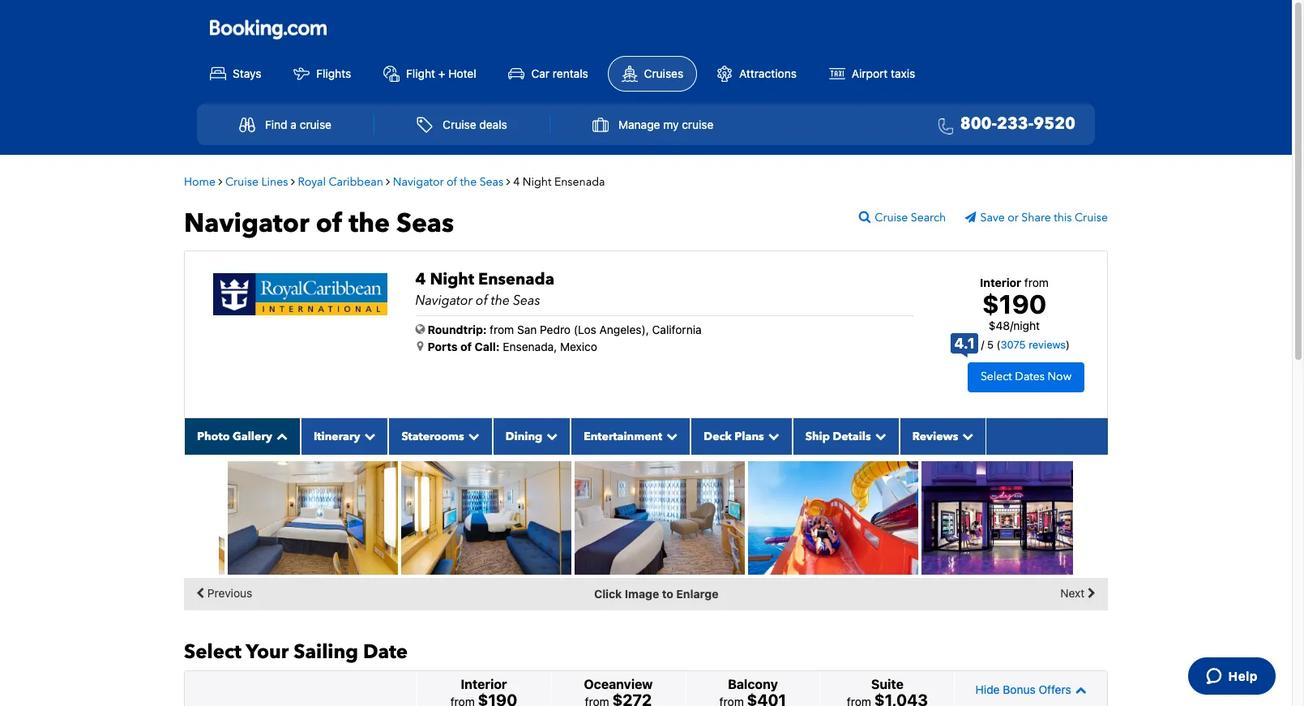 Task type: locate. For each thing, give the bounding box(es) containing it.
chevron down image for staterooms
[[464, 430, 480, 442]]

1 vertical spatial from
[[490, 322, 514, 336]]

ensenada for 4 night ensenada
[[555, 174, 605, 189]]

1 horizontal spatial cruise
[[682, 118, 714, 131]]

cruise
[[443, 118, 476, 131], [225, 174, 259, 189], [875, 210, 908, 225], [1075, 210, 1108, 225]]

2 horizontal spatial chevron down image
[[871, 430, 887, 442]]

chevron down image inside itinerary dropdown button
[[360, 430, 376, 442]]

share
[[1022, 210, 1051, 225]]

navigator right caribbean
[[393, 174, 444, 189]]

cruise left search
[[875, 210, 908, 225]]

chevron right image
[[1088, 581, 1096, 606]]

3075 reviews link
[[1001, 338, 1066, 351]]

800-
[[961, 113, 997, 135]]

chevron down image inside staterooms dropdown button
[[464, 430, 480, 442]]

suite
[[872, 677, 904, 692]]

4 up globe image
[[416, 268, 426, 290]]

2 cruise from the left
[[682, 118, 714, 131]]

4 inside 4 night ensenada navigator of the seas
[[416, 268, 426, 290]]

1 horizontal spatial select
[[981, 369, 1013, 385]]

3 chevron down image from the left
[[764, 430, 780, 442]]

airport taxis link
[[816, 56, 929, 91]]

0 vertical spatial select
[[981, 369, 1013, 385]]

1 horizontal spatial from
[[1025, 275, 1049, 289]]

night for 4 night ensenada navigator of the seas
[[430, 268, 474, 290]]

9520
[[1034, 113, 1076, 135]]

ensenada inside 4 night ensenada navigator of the seas
[[478, 268, 555, 290]]

select for select          dates now
[[981, 369, 1013, 385]]

ensenada
[[555, 174, 605, 189], [478, 268, 555, 290]]

4 for 4 night ensenada navigator of the seas
[[416, 268, 426, 290]]

seas
[[480, 174, 504, 189], [397, 206, 454, 241], [513, 292, 541, 309]]

3075
[[1001, 338, 1026, 351]]

+
[[439, 66, 446, 80]]

select
[[981, 369, 1013, 385], [184, 639, 242, 666]]

sailing
[[294, 639, 358, 666]]

the up ports of call: ensenada, mexico
[[491, 292, 510, 309]]

chevron down image left "deck"
[[663, 430, 678, 442]]

)
[[1066, 338, 1070, 351]]

angle right image for navigator of the seas
[[507, 176, 511, 187]]

1 chevron down image from the left
[[360, 430, 376, 442]]

from
[[1025, 275, 1049, 289], [490, 322, 514, 336]]

royal caribbean image
[[213, 273, 387, 316]]

plans
[[735, 429, 764, 444]]

2 vertical spatial the
[[491, 292, 510, 309]]

233-
[[997, 113, 1034, 135]]

1 horizontal spatial night
[[523, 174, 552, 189]]

chevron down image inside 'entertainment' dropdown button
[[663, 430, 678, 442]]

0 vertical spatial ensenada
[[555, 174, 605, 189]]

2 chevron down image from the left
[[663, 430, 678, 442]]

globe image
[[416, 323, 425, 334]]

0 horizontal spatial night
[[430, 268, 474, 290]]

$48
[[989, 319, 1011, 332]]

hide bonus offers link
[[960, 675, 1104, 704]]

select          dates now link
[[968, 363, 1085, 392]]

seas down the deals
[[480, 174, 504, 189]]

stays
[[233, 66, 261, 80]]

gallery
[[233, 429, 272, 444]]

car rentals
[[532, 66, 589, 80]]

3 chevron down image from the left
[[871, 430, 887, 442]]

cruise inside 'link'
[[443, 118, 476, 131]]

of down royal caribbean
[[316, 206, 342, 241]]

2 vertical spatial seas
[[513, 292, 541, 309]]

oceanview image
[[228, 461, 398, 575]]

paper plane image
[[965, 211, 981, 223]]

chevron down image inside the deck plans "dropdown button"
[[764, 430, 780, 442]]

chevron down image for reviews
[[959, 430, 974, 442]]

find a cruise
[[265, 118, 332, 131]]

1 angle right image from the left
[[219, 176, 223, 187]]

angle right image right 'home'
[[219, 176, 223, 187]]

previous
[[204, 586, 252, 600]]

0 vertical spatial 4
[[513, 174, 520, 189]]

1 horizontal spatial /
[[1011, 319, 1014, 332]]

4 right navigator of the seas "link"
[[513, 174, 520, 189]]

2 vertical spatial navigator
[[416, 292, 473, 309]]

deals
[[480, 118, 507, 131]]

3 angle right image from the left
[[507, 176, 511, 187]]

hide bonus offers
[[976, 683, 1072, 696]]

2 horizontal spatial angle right image
[[507, 176, 511, 187]]

4 chevron down image from the left
[[959, 430, 974, 442]]

the down caribbean
[[349, 206, 390, 241]]

1 vertical spatial /
[[982, 338, 985, 351]]

cruise lines
[[225, 174, 288, 189]]

1 vertical spatial navigator of the seas
[[184, 206, 454, 241]]

/
[[1011, 319, 1014, 332], [982, 338, 985, 351]]

4 for 4 night ensenada
[[513, 174, 520, 189]]

my
[[663, 118, 679, 131]]

of down roundtrip:
[[461, 339, 472, 353]]

seas up the san
[[513, 292, 541, 309]]

angle right image for home
[[219, 176, 223, 187]]

chevron down image left dining
[[464, 430, 480, 442]]

cruise left lines in the top of the page
[[225, 174, 259, 189]]

oceanview
[[584, 677, 653, 692]]

0 vertical spatial from
[[1025, 275, 1049, 289]]

chevron down image inside ship details dropdown button
[[871, 430, 887, 442]]

0 horizontal spatial the
[[349, 206, 390, 241]]

1 vertical spatial seas
[[397, 206, 454, 241]]

chevron down image inside dining "dropdown button"
[[543, 430, 558, 442]]

1 vertical spatial the
[[349, 206, 390, 241]]

entertainment button
[[571, 418, 691, 455]]

0 horizontal spatial angle right image
[[219, 176, 223, 187]]

0 vertical spatial navigator of the seas
[[393, 174, 504, 189]]

chevron down image left the reviews at right bottom
[[871, 430, 887, 442]]

night
[[523, 174, 552, 189], [430, 268, 474, 290]]

1 horizontal spatial the
[[460, 174, 477, 189]]

2 angle right image from the left
[[386, 176, 390, 187]]

0 horizontal spatial chevron down image
[[464, 430, 480, 442]]

flight + hotel link
[[371, 56, 490, 91]]

0 vertical spatial seas
[[480, 174, 504, 189]]

cruise for cruise search
[[875, 210, 908, 225]]

select your sailing date
[[184, 639, 408, 666]]

reviews button
[[900, 418, 987, 455]]

0 horizontal spatial from
[[490, 322, 514, 336]]

navigator of the seas link
[[393, 174, 507, 189]]

seas down navigator of the seas "link"
[[397, 206, 454, 241]]

select left your
[[184, 639, 242, 666]]

interior image
[[54, 461, 225, 575]]

chevron down image inside reviews dropdown button
[[959, 430, 974, 442]]

chevron up image
[[272, 430, 288, 442]]

select for select your sailing date
[[184, 639, 242, 666]]

home link
[[184, 174, 216, 189]]

4
[[513, 174, 520, 189], [416, 268, 426, 290]]

1 vertical spatial 4
[[416, 268, 426, 290]]

cruise inside dropdown button
[[682, 118, 714, 131]]

0 horizontal spatial cruise
[[300, 118, 332, 131]]

from right the "interior"
[[1025, 275, 1049, 289]]

1 horizontal spatial seas
[[480, 174, 504, 189]]

interior
[[980, 275, 1022, 289]]

to dry for image
[[922, 461, 1092, 575]]

chevron down image for deck plans
[[764, 430, 780, 442]]

0 horizontal spatial seas
[[397, 206, 454, 241]]

attractions link
[[704, 56, 810, 91]]

angle right image for royal caribbean
[[386, 176, 390, 187]]

0 vertical spatial night
[[523, 174, 552, 189]]

interior from $190 $48 / night
[[980, 275, 1049, 332]]

ensenada,
[[503, 339, 557, 353]]

0 horizontal spatial select
[[184, 639, 242, 666]]

of up roundtrip:
[[476, 292, 488, 309]]

chevron down image for entertainment
[[663, 430, 678, 442]]

navigator of the seas main content
[[0, 163, 1117, 706]]

from inside interior from $190 $48 / night
[[1025, 275, 1049, 289]]

hide
[[976, 683, 1000, 696]]

navigator down cruise lines link
[[184, 206, 309, 241]]

cruise for cruise deals
[[443, 118, 476, 131]]

0 horizontal spatial 4
[[416, 268, 426, 290]]

cruise
[[300, 118, 332, 131], [682, 118, 714, 131]]

angle right image left 4 night ensenada
[[507, 176, 511, 187]]

navigator of the seas down cruise deals 'link'
[[393, 174, 504, 189]]

from up ports of call: ensenada, mexico
[[490, 322, 514, 336]]

chevron left image
[[196, 581, 204, 606]]

night inside 4 night ensenada navigator of the seas
[[430, 268, 474, 290]]

$190
[[983, 288, 1047, 319]]

5
[[988, 338, 994, 351]]

click
[[594, 587, 622, 601]]

cruise right a
[[300, 118, 332, 131]]

/ up 4.1 / 5 ( 3075 reviews )
[[1011, 319, 1014, 332]]

navigator up roundtrip:
[[416, 292, 473, 309]]

cruise left the deals
[[443, 118, 476, 131]]

cruise right my
[[682, 118, 714, 131]]

0 horizontal spatial /
[[982, 338, 985, 351]]

1 vertical spatial select
[[184, 639, 242, 666]]

1 cruise from the left
[[300, 118, 332, 131]]

the down cruise deals 'link'
[[460, 174, 477, 189]]

/ left 5 at the right top of page
[[982, 338, 985, 351]]

1 chevron down image from the left
[[464, 430, 480, 442]]

ship
[[806, 429, 830, 444]]

2 chevron down image from the left
[[543, 430, 558, 442]]

the
[[460, 174, 477, 189], [349, 206, 390, 241], [491, 292, 510, 309]]

car rentals link
[[496, 56, 602, 91]]

enlarge
[[677, 587, 719, 601]]

2 horizontal spatial seas
[[513, 292, 541, 309]]

chevron down image
[[464, 430, 480, 442], [663, 430, 678, 442], [871, 430, 887, 442]]

reviews
[[913, 429, 959, 444]]

2 horizontal spatial the
[[491, 292, 510, 309]]

of inside 4 night ensenada navigator of the seas
[[476, 292, 488, 309]]

of down cruise deals 'link'
[[447, 174, 457, 189]]

1 horizontal spatial 4
[[513, 174, 520, 189]]

1 vertical spatial ensenada
[[478, 268, 555, 290]]

select down the (
[[981, 369, 1013, 385]]

navigator of the seas down royal
[[184, 206, 454, 241]]

to
[[662, 587, 674, 601]]

cruise search link
[[859, 210, 963, 225]]

1 horizontal spatial angle right image
[[386, 176, 390, 187]]

the inside 4 night ensenada navigator of the seas
[[491, 292, 510, 309]]

chevron down image
[[360, 430, 376, 442], [543, 430, 558, 442], [764, 430, 780, 442], [959, 430, 974, 442]]

airport
[[852, 66, 888, 80]]

flight + hotel
[[406, 66, 477, 80]]

save or share this cruise
[[981, 210, 1108, 225]]

1 horizontal spatial chevron down image
[[663, 430, 678, 442]]

taxis
[[891, 66, 916, 80]]

previous link
[[192, 581, 252, 606]]

0 vertical spatial /
[[1011, 319, 1014, 332]]

booking.com home image
[[210, 19, 327, 40]]

navigator of the seas
[[393, 174, 504, 189], [184, 206, 454, 241]]

angle right image right caribbean
[[386, 176, 390, 187]]

4.1
[[955, 335, 975, 352]]

1 vertical spatial night
[[430, 268, 474, 290]]

angle right image
[[219, 176, 223, 187], [386, 176, 390, 187], [507, 176, 511, 187]]



Task type: describe. For each thing, give the bounding box(es) containing it.
this
[[1054, 210, 1072, 225]]

staterooms
[[402, 429, 464, 444]]

roundtrip: from san pedro (los angeles), california
[[428, 322, 702, 336]]

photo gallery button
[[184, 418, 301, 455]]

angle right image
[[291, 176, 295, 187]]

image
[[625, 587, 660, 601]]

hotel
[[449, 66, 477, 80]]

cruise deals
[[443, 118, 507, 131]]

from for $190
[[1025, 275, 1049, 289]]

stays link
[[197, 56, 274, 91]]

4 night ensenada
[[513, 174, 605, 189]]

dates
[[1015, 369, 1045, 385]]

flights link
[[281, 56, 364, 91]]

san
[[517, 322, 537, 336]]

click image to enlarge
[[594, 587, 719, 601]]

photo gallery image thumbnails navigation
[[184, 578, 1108, 610]]

cruise deals link
[[399, 109, 525, 140]]

0 vertical spatial the
[[460, 174, 477, 189]]

/ inside 4.1 / 5 ( 3075 reviews )
[[982, 338, 985, 351]]

flights
[[316, 66, 351, 80]]

4.1 / 5 ( 3075 reviews )
[[955, 335, 1070, 352]]

select          dates now
[[981, 369, 1072, 385]]

attractions
[[740, 66, 797, 80]]

details
[[833, 429, 871, 444]]

next link
[[1061, 581, 1100, 606]]

cruise right this at right
[[1075, 210, 1108, 225]]

car
[[532, 66, 550, 80]]

cruise for cruise lines
[[225, 174, 259, 189]]

photo
[[197, 429, 230, 444]]

dining
[[506, 429, 543, 444]]

ports
[[428, 339, 458, 353]]

search image
[[859, 210, 875, 223]]

800-233-9520
[[961, 113, 1076, 135]]

the blaster image
[[748, 461, 919, 575]]

chevron up image
[[1072, 684, 1087, 696]]

1 vertical spatial navigator
[[184, 206, 309, 241]]

0 vertical spatial navigator
[[393, 174, 444, 189]]

a
[[291, 118, 297, 131]]

mexico
[[560, 339, 598, 353]]

deck
[[704, 429, 732, 444]]

airport taxis
[[852, 66, 916, 80]]

ensenada for 4 night ensenada navigator of the seas
[[478, 268, 555, 290]]

ship details
[[806, 429, 871, 444]]

call:
[[475, 339, 500, 353]]

manage my cruise
[[619, 118, 714, 131]]

800-233-9520 link
[[932, 113, 1076, 136]]

angeles),
[[600, 322, 649, 336]]

seas inside 4 night ensenada navigator of the seas
[[513, 292, 541, 309]]

staterooms button
[[389, 418, 493, 455]]

home
[[184, 174, 216, 189]]

night for 4 night ensenada
[[523, 174, 552, 189]]

save
[[981, 210, 1005, 225]]

reviews
[[1029, 338, 1066, 351]]

(los
[[574, 322, 597, 336]]

royal
[[298, 174, 326, 189]]

royal caribbean link
[[298, 174, 383, 189]]

from for san
[[490, 322, 514, 336]]

flight
[[406, 66, 435, 80]]

cruise lines link
[[225, 174, 288, 189]]

itinerary button
[[301, 418, 389, 455]]

balcony image
[[401, 461, 572, 575]]

cruise for manage my cruise
[[682, 118, 714, 131]]

suite image
[[575, 461, 745, 575]]

interior
[[461, 677, 507, 692]]

photo gallery
[[197, 429, 272, 444]]

(
[[997, 338, 1001, 351]]

or
[[1008, 210, 1019, 225]]

bonus
[[1003, 683, 1036, 696]]

rentals
[[553, 66, 589, 80]]

chevron down image for itinerary
[[360, 430, 376, 442]]

ship details button
[[793, 418, 900, 455]]

search
[[911, 210, 946, 225]]

deck plans button
[[691, 418, 793, 455]]

find a cruise link
[[222, 109, 349, 140]]

itinerary
[[314, 429, 360, 444]]

offers
[[1039, 683, 1072, 696]]

manage
[[619, 118, 660, 131]]

manage my cruise button
[[575, 109, 732, 140]]

caribbean
[[329, 174, 383, 189]]

chevron down image for dining
[[543, 430, 558, 442]]

ports of call: ensenada, mexico
[[428, 339, 598, 353]]

royal caribbean
[[298, 174, 383, 189]]

travel menu navigation
[[197, 103, 1095, 145]]

4 night ensenada navigator of the seas
[[416, 268, 555, 309]]

map marker image
[[417, 340, 424, 352]]

your
[[246, 639, 289, 666]]

next
[[1061, 586, 1088, 600]]

balcony
[[728, 677, 778, 692]]

cruise search
[[875, 210, 946, 225]]

now
[[1048, 369, 1072, 385]]

chevron down image for ship details
[[871, 430, 887, 442]]

pedro
[[540, 322, 571, 336]]

cruises
[[644, 66, 684, 80]]

deck plans
[[704, 429, 764, 444]]

lines
[[261, 174, 288, 189]]

/ inside interior from $190 $48 / night
[[1011, 319, 1014, 332]]

cruise for find a cruise
[[300, 118, 332, 131]]

navigator inside 4 night ensenada navigator of the seas
[[416, 292, 473, 309]]

roundtrip:
[[428, 322, 487, 336]]

entertainment
[[584, 429, 663, 444]]



Task type: vqa. For each thing, say whether or not it's contained in the screenshot.
$48
yes



